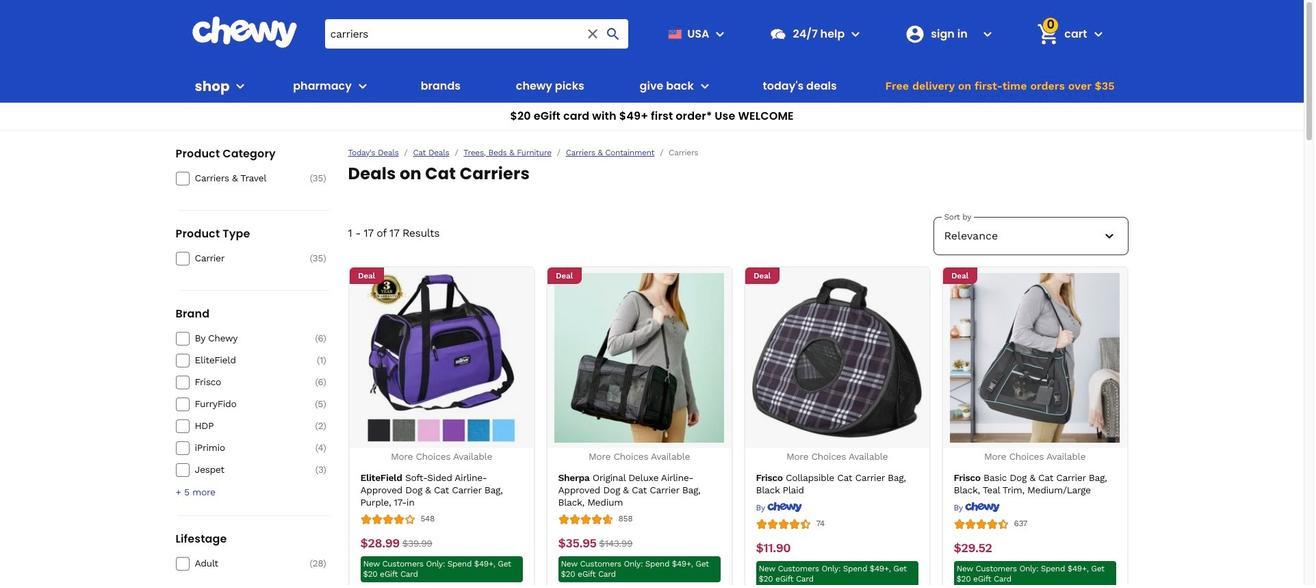 Task type: locate. For each thing, give the bounding box(es) containing it.
site banner
[[0, 0, 1304, 131]]

1 chewy image from the left
[[768, 502, 803, 513]]

Product search field
[[325, 19, 629, 49]]

Search text field
[[325, 19, 629, 49]]

1 horizontal spatial menu image
[[712, 26, 729, 42]]

submit search image
[[606, 26, 622, 42]]

2 chewy image from the left
[[966, 502, 1001, 513]]

0 horizontal spatial chewy image
[[768, 502, 803, 513]]

chewy image
[[768, 502, 803, 513], [966, 502, 1001, 513]]

None text field
[[361, 536, 400, 551], [402, 536, 432, 551], [558, 536, 597, 551], [361, 536, 400, 551], [402, 536, 432, 551], [558, 536, 597, 551]]

chewy image for frisco collapsible cat carrier bag, black plaid image
[[768, 502, 803, 513]]

1 horizontal spatial chewy image
[[966, 502, 1001, 513]]

menu image
[[712, 26, 729, 42], [232, 78, 249, 94]]

0 horizontal spatial menu image
[[232, 78, 249, 94]]

give back menu image
[[697, 78, 713, 94]]

help menu image
[[848, 26, 864, 42]]

sherpa original deluxe airline-approved dog & cat carrier bag, black, medium image
[[555, 273, 724, 443]]

chewy support image
[[770, 25, 788, 43]]

frisco collapsible cat carrier bag, black plaid image
[[753, 273, 922, 443]]

menu image down the chewy home image
[[232, 78, 249, 94]]

chewy image for frisco basic dog & cat carrier bag, black, teal trim, medium/large image
[[966, 502, 1001, 513]]

None text field
[[599, 536, 633, 551], [756, 541, 791, 556], [954, 541, 993, 556], [599, 536, 633, 551], [756, 541, 791, 556], [954, 541, 993, 556]]

cart menu image
[[1090, 26, 1107, 42]]

chewy home image
[[191, 16, 298, 48]]

account menu image
[[980, 26, 997, 42]]

menu image up give back menu image
[[712, 26, 729, 42]]



Task type: vqa. For each thing, say whether or not it's contained in the screenshot.
$24.96
no



Task type: describe. For each thing, give the bounding box(es) containing it.
frisco basic dog & cat carrier bag, black, teal trim, medium/large image
[[950, 273, 1120, 443]]

delete search image
[[585, 26, 602, 42]]

1 vertical spatial menu image
[[232, 78, 249, 94]]

0 vertical spatial menu image
[[712, 26, 729, 42]]

pharmacy menu image
[[355, 78, 371, 94]]

elitefield soft-sided airline-approved dog & cat carrier bag, purple, 17-in image
[[357, 273, 527, 443]]

items image
[[1037, 22, 1061, 46]]



